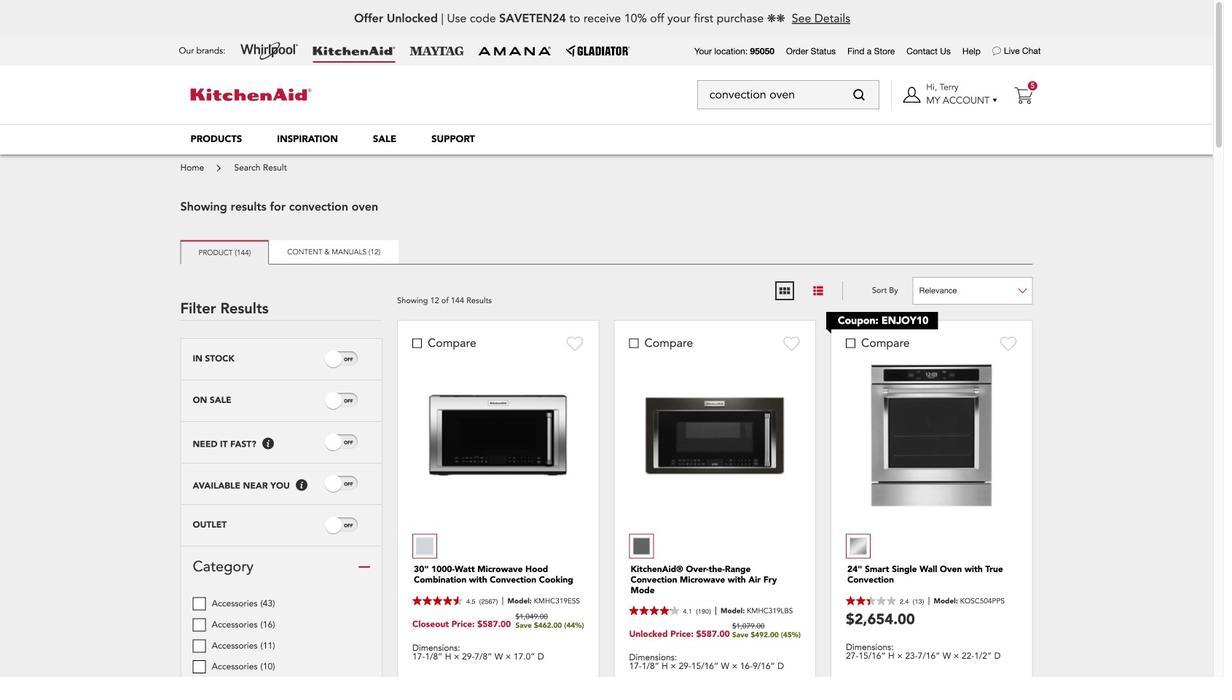 Task type: locate. For each thing, give the bounding box(es) containing it.
products element
[[191, 133, 242, 146]]

tooltip right 'need it fast?' element
[[262, 438, 274, 449]]

kitchenaid® over-the-range convection microwave with air fry mode image
[[642, 394, 788, 477]]

kitchenaid image
[[313, 47, 396, 55], [191, 89, 312, 101]]

menu
[[173, 124, 1041, 155]]

1 vertical spatial kitchenaid image
[[191, 89, 312, 101]]

stainless steel image
[[416, 538, 434, 555]]

tab list
[[180, 240, 1033, 265]]

1 add to wish list image from the left
[[784, 335, 801, 352]]

black stainless steel with printshield™ finish image
[[633, 538, 651, 555]]

0 horizontal spatial add to wish list image
[[784, 335, 801, 352]]

0 vertical spatial tooltip
[[262, 438, 274, 449]]

whirlpool image
[[240, 42, 299, 60]]

0 horizontal spatial tooltip
[[262, 438, 274, 449]]

tooltip for 'need it fast?' element
[[262, 438, 274, 449]]

need it fast? element
[[193, 440, 257, 450]]

available near you element
[[193, 481, 290, 492]]

add to wish list image
[[784, 335, 801, 352], [1001, 335, 1018, 352]]

0 vertical spatial kitchenaid image
[[313, 47, 396, 55]]

amana image
[[479, 46, 552, 56]]

tooltip
[[262, 438, 274, 449], [296, 479, 307, 491]]

1 horizontal spatial add to wish list image
[[1001, 335, 1018, 352]]

1 horizontal spatial tooltip
[[296, 479, 307, 491]]

category image
[[359, 561, 370, 573]]

1 horizontal spatial kitchenaid image
[[313, 47, 396, 55]]

1 vertical spatial tooltip
[[296, 479, 307, 491]]

tooltip left available near you filter is off switch
[[296, 479, 307, 491]]

2 add to wish list image from the left
[[1001, 335, 1018, 352]]

need it fast? filter is off switch
[[344, 439, 353, 447]]



Task type: vqa. For each thing, say whether or not it's contained in the screenshot.
amana image
yes



Task type: describe. For each thing, give the bounding box(es) containing it.
0 horizontal spatial kitchenaid image
[[191, 89, 312, 101]]

24" smart single wall oven with true convection image
[[859, 352, 1005, 519]]

30" 1000-watt microwave hood combination with convection cooking image
[[426, 391, 571, 480]]

maytag image
[[410, 47, 464, 55]]

tooltip for the available near you element
[[296, 479, 307, 491]]

add to wish list image
[[567, 335, 584, 352]]

in stock filter is off switch
[[344, 356, 353, 363]]

Search search field
[[698, 80, 880, 109]]

product list view image
[[812, 284, 825, 297]]

support element
[[432, 133, 475, 146]]

on sale filter is off switch
[[344, 397, 353, 405]]

gladiator_grey image
[[566, 45, 630, 57]]

outlet filter is off switch
[[344, 522, 353, 530]]

sale element
[[373, 133, 397, 146]]

inspiration element
[[277, 133, 338, 146]]

fingerprint resistant stainless steel image
[[850, 538, 868, 555]]

available near you filter is off switch
[[344, 480, 353, 488]]



